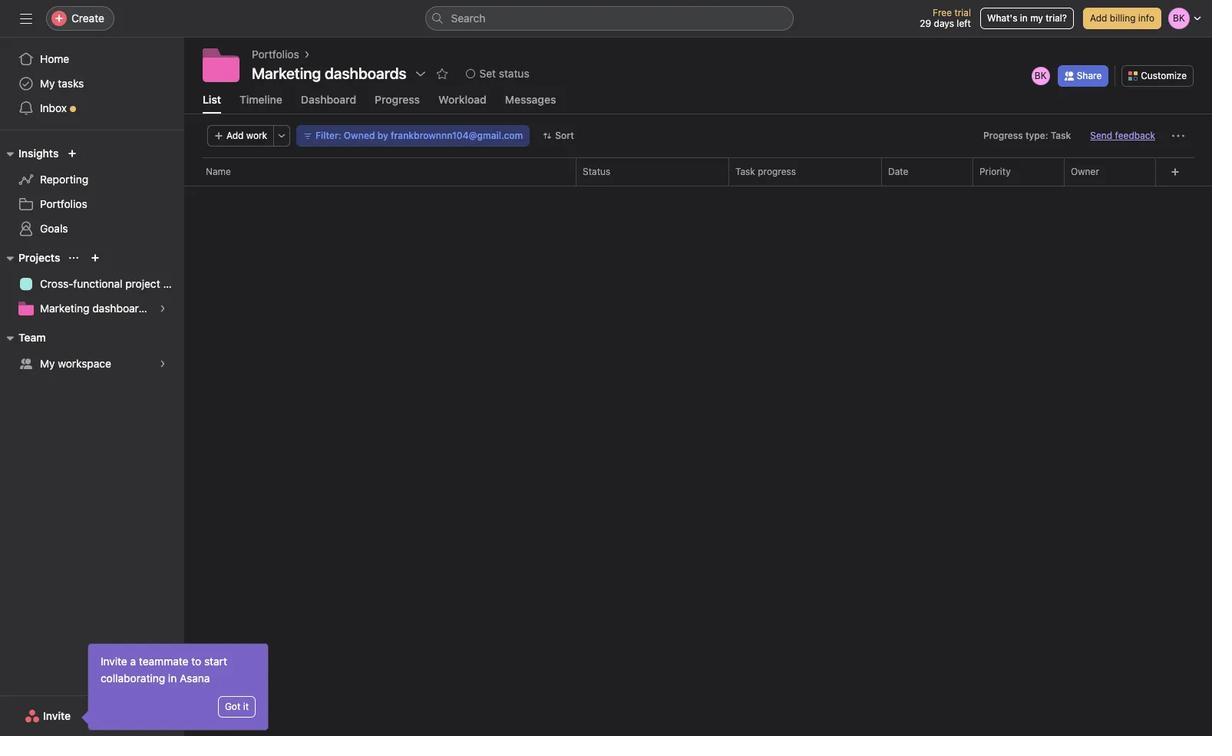 Task type: locate. For each thing, give the bounding box(es) containing it.
my down 'team'
[[40, 357, 55, 370]]

1 horizontal spatial invite
[[101, 655, 127, 668]]

my inside the 'my workspace' link
[[40, 357, 55, 370]]

cross-functional project plan
[[40, 277, 184, 290]]

task
[[1051, 130, 1072, 141], [736, 166, 755, 177]]

start
[[204, 655, 227, 668]]

my workspace
[[40, 357, 111, 370]]

filter: owned by frankbrownnn104@gmail.com
[[316, 130, 523, 141]]

more actions image up the add field icon
[[1173, 130, 1185, 142]]

home
[[40, 52, 69, 65]]

add billing info
[[1090, 12, 1155, 24]]

portfolios link
[[252, 46, 299, 63], [9, 192, 175, 217]]

0 horizontal spatial task
[[736, 166, 755, 177]]

portfolios up timeline
[[252, 48, 299, 61]]

team
[[18, 331, 46, 344]]

timeline link
[[240, 93, 283, 114]]

my
[[1031, 12, 1043, 24]]

add inside button
[[1090, 12, 1108, 24]]

0 horizontal spatial more actions image
[[277, 131, 287, 141]]

progress for progress
[[375, 93, 420, 106]]

set status button
[[459, 63, 536, 84]]

1 horizontal spatial more actions image
[[1173, 130, 1185, 142]]

what's
[[987, 12, 1018, 24]]

billing
[[1110, 12, 1136, 24]]

filter:
[[316, 130, 341, 141]]

send
[[1091, 130, 1113, 141]]

inbox
[[40, 101, 67, 114]]

collaborating
[[101, 672, 165, 685]]

add
[[1090, 12, 1108, 24], [227, 130, 244, 141]]

workspace
[[58, 357, 111, 370]]

more actions image right work
[[277, 131, 287, 141]]

portfolios link down reporting
[[9, 192, 175, 217]]

0 horizontal spatial portfolios link
[[9, 192, 175, 217]]

teams element
[[0, 324, 184, 379]]

portfolios down reporting
[[40, 197, 87, 210]]

add for add billing info
[[1090, 12, 1108, 24]]

progress down show options icon
[[375, 93, 420, 106]]

row containing name
[[184, 157, 1213, 186]]

add left work
[[227, 130, 244, 141]]

a
[[130, 655, 136, 668]]

0 vertical spatial invite
[[101, 655, 127, 668]]

in inside 'button'
[[1020, 12, 1028, 24]]

progress left 'type:'
[[984, 130, 1023, 141]]

0 vertical spatial add
[[1090, 12, 1108, 24]]

in left my
[[1020, 12, 1028, 24]]

0 vertical spatial progress
[[375, 93, 420, 106]]

1 horizontal spatial portfolios link
[[252, 46, 299, 63]]

0 vertical spatial in
[[1020, 12, 1028, 24]]

invite for invite a teammate to start collaborating in asana got it
[[101, 655, 127, 668]]

add field image
[[1171, 167, 1180, 177]]

owner
[[1071, 166, 1100, 177]]

invite a teammate to start collaborating in asana tooltip
[[84, 644, 268, 730]]

portfolios link inside the insights element
[[9, 192, 175, 217]]

0 vertical spatial my
[[40, 77, 55, 90]]

invite inside invite a teammate to start collaborating in asana got it
[[101, 655, 127, 668]]

task inside row
[[736, 166, 755, 177]]

more actions image
[[1173, 130, 1185, 142], [277, 131, 287, 141]]

1 row from the top
[[184, 157, 1213, 186]]

1 vertical spatial in
[[168, 672, 177, 685]]

task inside dropdown button
[[1051, 130, 1072, 141]]

0 horizontal spatial in
[[168, 672, 177, 685]]

marketing
[[40, 302, 89, 315]]

1 vertical spatial portfolios
[[40, 197, 87, 210]]

add for add work
[[227, 130, 244, 141]]

task left the progress
[[736, 166, 755, 177]]

search list box
[[425, 6, 794, 31]]

my inside my tasks link
[[40, 77, 55, 90]]

0 horizontal spatial portfolios
[[40, 197, 87, 210]]

sort button
[[536, 125, 581, 147]]

1 horizontal spatial portfolios
[[252, 48, 299, 61]]

global element
[[0, 38, 184, 130]]

my left tasks
[[40, 77, 55, 90]]

days
[[934, 18, 954, 29]]

add billing info button
[[1083, 8, 1162, 29]]

marketing dashboards link
[[9, 296, 175, 321]]

0 vertical spatial task
[[1051, 130, 1072, 141]]

insights button
[[0, 144, 59, 163]]

marketing dashboards
[[252, 65, 407, 82]]

teammate
[[139, 655, 189, 668]]

send feedback link
[[1091, 129, 1156, 143]]

plan
[[163, 277, 184, 290]]

to
[[191, 655, 201, 668]]

1 my from the top
[[40, 77, 55, 90]]

progress for progress type: task
[[984, 130, 1023, 141]]

insights element
[[0, 140, 184, 244]]

0 vertical spatial portfolios link
[[252, 46, 299, 63]]

1 horizontal spatial progress
[[984, 130, 1023, 141]]

1 horizontal spatial add
[[1090, 12, 1108, 24]]

status
[[583, 166, 611, 177]]

1 vertical spatial task
[[736, 166, 755, 177]]

left
[[957, 18, 971, 29]]

tasks
[[58, 77, 84, 90]]

trial
[[955, 7, 971, 18]]

home link
[[9, 47, 175, 71]]

free trial 29 days left
[[920, 7, 971, 29]]

my workspace link
[[9, 352, 175, 376]]

by
[[378, 130, 388, 141]]

0 horizontal spatial add
[[227, 130, 244, 141]]

invite inside button
[[43, 710, 71, 723]]

projects element
[[0, 244, 184, 324]]

send feedback
[[1091, 130, 1156, 141]]

1 vertical spatial progress
[[984, 130, 1023, 141]]

add left billing
[[1090, 12, 1108, 24]]

messages link
[[505, 93, 556, 114]]

1 vertical spatial add
[[227, 130, 244, 141]]

my
[[40, 77, 55, 90], [40, 357, 55, 370]]

1 vertical spatial my
[[40, 357, 55, 370]]

portfolios
[[252, 48, 299, 61], [40, 197, 87, 210]]

0 horizontal spatial invite
[[43, 710, 71, 723]]

asana
[[180, 672, 210, 685]]

progress inside dropdown button
[[984, 130, 1023, 141]]

1 vertical spatial invite
[[43, 710, 71, 723]]

row
[[184, 157, 1213, 186], [184, 185, 1213, 187]]

invite for invite
[[43, 710, 71, 723]]

workload link
[[439, 93, 487, 114]]

portfolios link up timeline
[[252, 46, 299, 63]]

in
[[1020, 12, 1028, 24], [168, 672, 177, 685]]

set status
[[480, 67, 530, 80]]

0 horizontal spatial progress
[[375, 93, 420, 106]]

functional
[[73, 277, 122, 290]]

create button
[[46, 6, 114, 31]]

create
[[71, 12, 104, 25]]

progress
[[375, 93, 420, 106], [984, 130, 1023, 141]]

2 my from the top
[[40, 357, 55, 370]]

invite
[[101, 655, 127, 668], [43, 710, 71, 723]]

work
[[246, 130, 267, 141]]

1 horizontal spatial in
[[1020, 12, 1028, 24]]

task right 'type:'
[[1051, 130, 1072, 141]]

in down teammate
[[168, 672, 177, 685]]

set
[[480, 67, 496, 80]]

in inside invite a teammate to start collaborating in asana got it
[[168, 672, 177, 685]]

1 horizontal spatial task
[[1051, 130, 1072, 141]]

projects button
[[0, 249, 60, 267]]

projects
[[18, 251, 60, 264]]

insights
[[18, 147, 59, 160]]

1 vertical spatial portfolios link
[[9, 192, 175, 217]]

add inside button
[[227, 130, 244, 141]]



Task type: vqa. For each thing, say whether or not it's contained in the screenshot.
'In' inside Invite a teammate to start collaborating in Asana Got it
yes



Task type: describe. For each thing, give the bounding box(es) containing it.
goals link
[[9, 217, 175, 241]]

new project or portfolio image
[[91, 253, 100, 263]]

priority
[[980, 166, 1011, 177]]

my tasks link
[[9, 71, 175, 96]]

messages
[[505, 93, 556, 106]]

customize
[[1141, 69, 1187, 81]]

share
[[1077, 69, 1102, 81]]

progress
[[758, 166, 796, 177]]

it
[[243, 701, 249, 713]]

owned
[[344, 130, 375, 141]]

add to starred image
[[436, 68, 448, 80]]

show options image
[[414, 68, 427, 80]]

what's in my trial? button
[[981, 8, 1074, 29]]

dashboard link
[[301, 93, 356, 114]]

add work button
[[207, 125, 274, 147]]

reporting link
[[9, 167, 175, 192]]

goals
[[40, 222, 68, 235]]

see details, marketing dashboards image
[[158, 304, 167, 313]]

date
[[888, 166, 909, 177]]

type:
[[1026, 130, 1049, 141]]

29
[[920, 18, 932, 29]]

portfolios inside 'link'
[[40, 197, 87, 210]]

task progress
[[736, 166, 796, 177]]

new image
[[68, 149, 77, 158]]

progress link
[[375, 93, 420, 114]]

what's in my trial?
[[987, 12, 1067, 24]]

timeline
[[240, 93, 283, 106]]

bk
[[1035, 69, 1047, 81]]

free
[[933, 7, 952, 18]]

name
[[206, 166, 231, 177]]

info
[[1139, 12, 1155, 24]]

status
[[499, 67, 530, 80]]

show options, current sort, top image
[[69, 253, 79, 263]]

cross-functional project plan link
[[9, 272, 184, 296]]

reporting
[[40, 173, 88, 186]]

got it button
[[218, 696, 256, 718]]

feedback
[[1115, 130, 1156, 141]]

dashboards
[[92, 302, 151, 315]]

cross-
[[40, 277, 73, 290]]

2 row from the top
[[184, 185, 1213, 187]]

sort
[[555, 130, 574, 141]]

got
[[225, 701, 241, 713]]

invite a teammate to start collaborating in asana got it
[[101, 655, 249, 713]]

progress type: task button
[[977, 125, 1078, 147]]

customize button
[[1122, 65, 1194, 86]]

list link
[[203, 93, 221, 114]]

filter: owned by frankbrownnn104@gmail.com button
[[296, 125, 530, 147]]

see details, my workspace image
[[158, 359, 167, 369]]

dashboard
[[301, 93, 356, 106]]

trial?
[[1046, 12, 1067, 24]]

list
[[203, 93, 221, 106]]

add work
[[227, 130, 267, 141]]

share button
[[1058, 65, 1109, 86]]

hide sidebar image
[[20, 12, 32, 25]]

progress type: task
[[984, 130, 1072, 141]]

my tasks
[[40, 77, 84, 90]]

team button
[[0, 329, 46, 347]]

my for my tasks
[[40, 77, 55, 90]]

search
[[451, 12, 486, 25]]

project
[[125, 277, 160, 290]]

my for my workspace
[[40, 357, 55, 370]]

0 vertical spatial portfolios
[[252, 48, 299, 61]]

frankbrownnn104@gmail.com
[[391, 130, 523, 141]]

marketing dashboards
[[40, 302, 151, 315]]

inbox link
[[9, 96, 175, 121]]

invite button
[[15, 703, 81, 730]]



